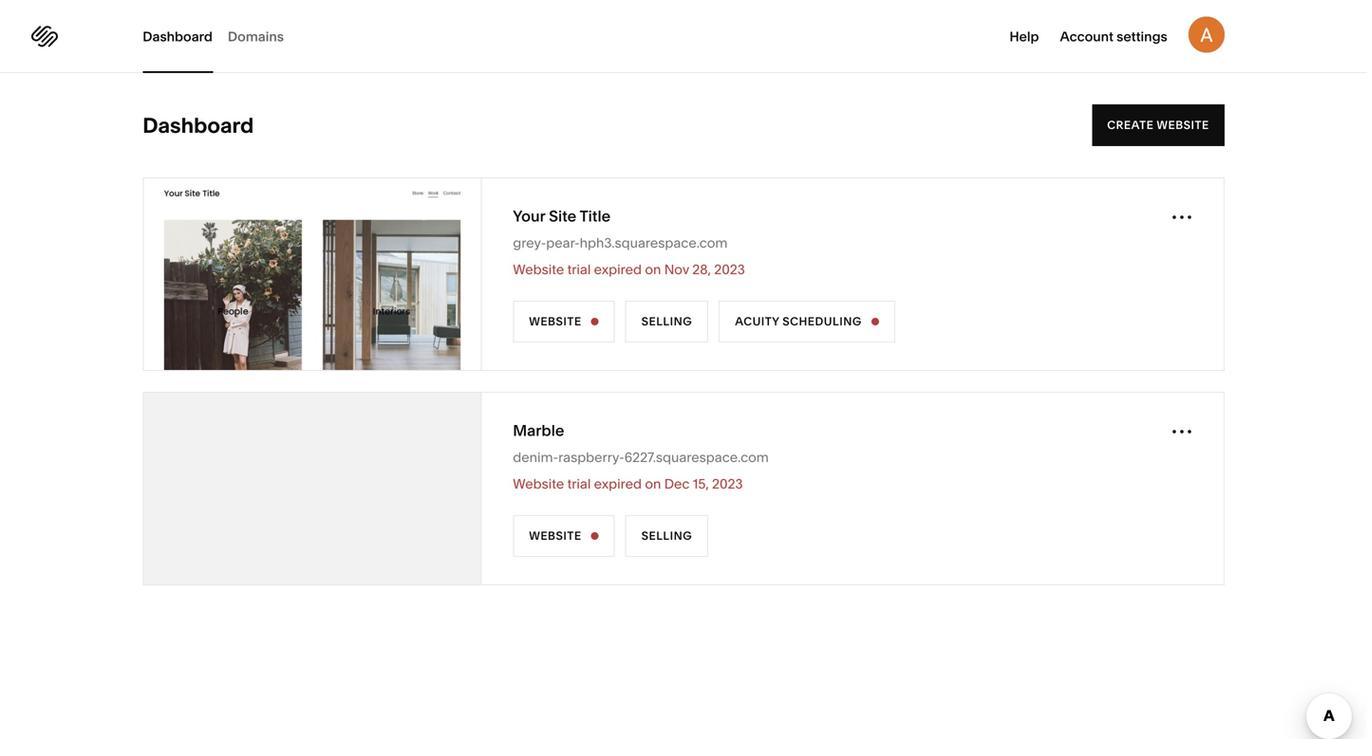 Task type: locate. For each thing, give the bounding box(es) containing it.
dashboard left the domains
[[143, 28, 213, 45]]

0 horizontal spatial website
[[306, 267, 359, 281]]

1 vertical spatial trial
[[567, 476, 591, 492]]

2023 right the 15,
[[712, 476, 743, 492]]

nov
[[664, 262, 689, 278]]

expired
[[594, 262, 642, 278], [594, 476, 642, 492]]

selling link down nov
[[625, 301, 708, 343]]

1 vertical spatial dashboard
[[143, 113, 254, 138]]

website link down 'website trial expired on dec 15, 2023'
[[513, 516, 615, 557]]

denim-raspberry-6227.squarespace.com
[[513, 450, 769, 466]]

1 expired from the top
[[594, 262, 642, 278]]

go to website button
[[250, 254, 374, 295]]

2 selling from the top
[[641, 529, 692, 543]]

tab list containing dashboard
[[143, 0, 299, 73]]

trial down the pear-
[[567, 262, 591, 278]]

dashboard down dashboard button
[[143, 113, 254, 138]]

your
[[513, 207, 545, 225]]

website link down the pear-
[[513, 301, 615, 343]]

1 vertical spatial website
[[306, 267, 359, 281]]

2 selling link from the top
[[625, 516, 708, 557]]

grey-
[[513, 235, 546, 251]]

1 horizontal spatial website
[[1157, 118, 1209, 132]]

website link
[[513, 301, 615, 343], [513, 516, 615, 557]]

1 website link from the top
[[513, 301, 615, 343]]

expired down denim-raspberry-6227.squarespace.com on the bottom
[[594, 476, 642, 492]]

selling down dec
[[641, 529, 692, 543]]

0 vertical spatial dashboard
[[143, 28, 213, 45]]

create website link
[[1092, 104, 1224, 146]]

acuity scheduling
[[735, 315, 862, 328]]

help
[[1009, 29, 1039, 45]]

2 on from the top
[[645, 476, 661, 492]]

create website
[[1107, 118, 1209, 132]]

2023 right "28,"
[[714, 262, 745, 278]]

1 vertical spatial 2023
[[712, 476, 743, 492]]

grey-pear-hph3.squarespace.com
[[513, 235, 728, 251]]

website for your site title's the 'website' link
[[529, 315, 582, 328]]

0 vertical spatial expired
[[594, 262, 642, 278]]

selling down nov
[[641, 315, 692, 328]]

2023
[[714, 262, 745, 278], [712, 476, 743, 492]]

website
[[1157, 118, 1209, 132], [306, 267, 359, 281]]

1 dashboard from the top
[[143, 28, 213, 45]]

account
[[1060, 29, 1114, 45]]

website right create
[[1157, 118, 1209, 132]]

1 vertical spatial selling link
[[625, 516, 708, 557]]

expired for your site title
[[594, 262, 642, 278]]

1 on from the top
[[645, 262, 661, 278]]

0 vertical spatial trial
[[567, 262, 591, 278]]

6227.squarespace.com
[[624, 450, 769, 466]]

0 vertical spatial on
[[645, 262, 661, 278]]

0 vertical spatial selling link
[[625, 301, 708, 343]]

title
[[580, 207, 611, 225]]

scheduling
[[783, 315, 862, 328]]

0 vertical spatial selling
[[641, 315, 692, 328]]

trial for marble
[[567, 476, 591, 492]]

1 selling link from the top
[[625, 301, 708, 343]]

website link for your site title
[[513, 301, 615, 343]]

1 trial from the top
[[567, 262, 591, 278]]

2 expired from the top
[[594, 476, 642, 492]]

dashboard inside tab list
[[143, 28, 213, 45]]

selling link
[[625, 301, 708, 343], [625, 516, 708, 557]]

site
[[549, 207, 576, 225]]

0 vertical spatial website
[[1157, 118, 1209, 132]]

2 trial from the top
[[567, 476, 591, 492]]

tab list
[[143, 0, 299, 73]]

website inside create website link
[[1157, 118, 1209, 132]]

trial down raspberry-
[[567, 476, 591, 492]]

1 vertical spatial expired
[[594, 476, 642, 492]]

go to website link
[[144, 178, 482, 370]]

website right to
[[306, 267, 359, 281]]

acuity
[[735, 315, 779, 328]]

on left dec
[[645, 476, 661, 492]]

15,
[[693, 476, 709, 492]]

go
[[265, 267, 284, 281]]

website
[[513, 262, 564, 278], [529, 315, 582, 328], [513, 476, 564, 492], [529, 529, 582, 543]]

1 vertical spatial website link
[[513, 516, 615, 557]]

acuity scheduling link
[[719, 301, 895, 343]]

1 vertical spatial on
[[645, 476, 661, 492]]

selling link down dec
[[625, 516, 708, 557]]

your site title link
[[513, 206, 611, 227]]

domains
[[228, 28, 284, 45]]

0 vertical spatial 2023
[[714, 262, 745, 278]]

2023 for your site title
[[714, 262, 745, 278]]

on left nov
[[645, 262, 661, 278]]

selling
[[641, 315, 692, 328], [641, 529, 692, 543]]

website link for marble
[[513, 516, 615, 557]]

trial
[[567, 262, 591, 278], [567, 476, 591, 492]]

0 vertical spatial website link
[[513, 301, 615, 343]]

selling link for your site title
[[625, 301, 708, 343]]

2 website link from the top
[[513, 516, 615, 557]]

on
[[645, 262, 661, 278], [645, 476, 661, 492]]

dashboard
[[143, 28, 213, 45], [143, 113, 254, 138]]

28,
[[692, 262, 711, 278]]

marble link
[[513, 421, 564, 441]]

1 selling from the top
[[641, 315, 692, 328]]

1 vertical spatial selling
[[641, 529, 692, 543]]

expired down grey-pear-hph3.squarespace.com
[[594, 262, 642, 278]]



Task type: describe. For each thing, give the bounding box(es) containing it.
pear-
[[546, 235, 580, 251]]

website trial expired on dec 15, 2023
[[513, 476, 743, 492]]

website for website trial expired on dec 15, 2023
[[513, 476, 564, 492]]

account settings
[[1060, 29, 1167, 45]]

selling for marble
[[641, 529, 692, 543]]

dec
[[664, 476, 690, 492]]

trial for your site title
[[567, 262, 591, 278]]

settings
[[1117, 29, 1167, 45]]

marble
[[513, 422, 564, 440]]

website for the 'website' link for marble
[[529, 529, 582, 543]]

your site title
[[513, 207, 611, 225]]

website for website trial expired on nov 28, 2023
[[513, 262, 564, 278]]

denim-
[[513, 450, 558, 466]]

hph3.squarespace.com
[[580, 235, 728, 251]]

account settings link
[[1060, 27, 1167, 45]]

selling link for marble
[[625, 516, 708, 557]]

to
[[287, 267, 304, 281]]

2 dashboard from the top
[[143, 113, 254, 138]]

2023 for marble
[[712, 476, 743, 492]]

expired for marble
[[594, 476, 642, 492]]

raspberry-
[[558, 450, 624, 466]]

help link
[[1009, 27, 1039, 45]]

website inside go to website button
[[306, 267, 359, 281]]

domains button
[[228, 0, 284, 73]]

on for marble
[[645, 476, 661, 492]]

dashboard button
[[143, 0, 213, 73]]

selling for your site title
[[641, 315, 692, 328]]

create
[[1107, 118, 1154, 132]]

on for your site title
[[645, 262, 661, 278]]

website trial expired on nov 28, 2023
[[513, 262, 745, 278]]

go to website
[[265, 267, 359, 281]]



Task type: vqa. For each thing, say whether or not it's contained in the screenshot.
the Search field
no



